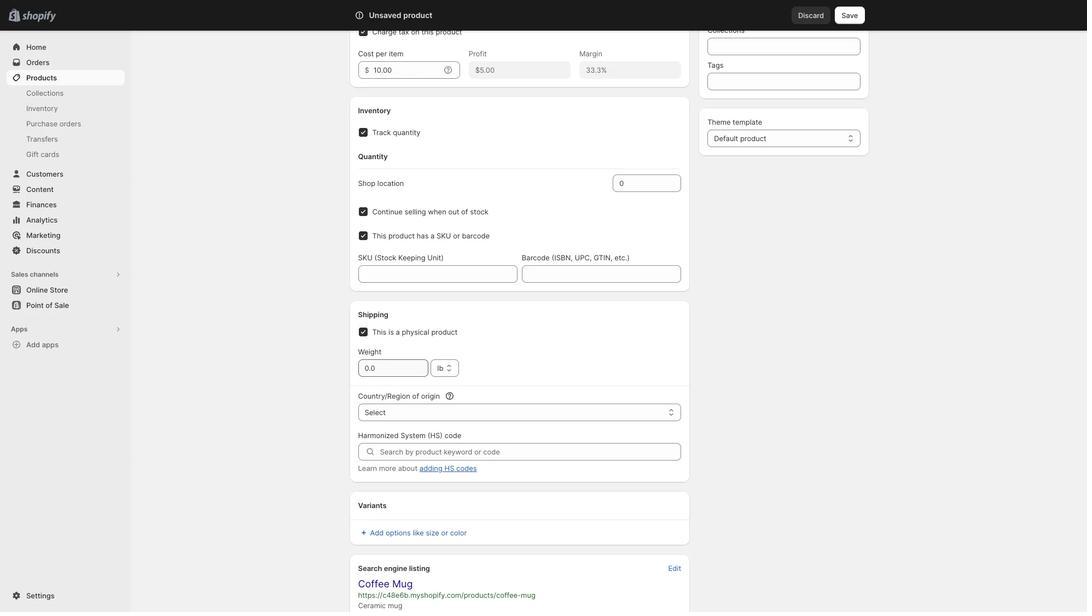 Task type: describe. For each thing, give the bounding box(es) containing it.
Profit text field
[[469, 61, 571, 79]]

1 horizontal spatial inventory
[[358, 106, 391, 115]]

select
[[365, 408, 386, 417]]

online
[[26, 286, 48, 295]]

save
[[842, 11, 859, 20]]

analytics
[[26, 216, 58, 224]]

channels
[[30, 270, 59, 279]]

shop location
[[358, 179, 404, 188]]

online store link
[[7, 282, 125, 298]]

upc,
[[575, 253, 592, 262]]

1 horizontal spatial collections
[[708, 26, 745, 34]]

orders
[[26, 58, 50, 67]]

profit
[[469, 49, 487, 58]]

online store
[[26, 286, 68, 295]]

barcode
[[462, 232, 490, 240]]

product for this product has a sku or barcode
[[389, 232, 415, 240]]

shop
[[358, 179, 376, 188]]

apps
[[42, 341, 59, 349]]

product for default product
[[741, 134, 767, 143]]

about
[[398, 464, 418, 473]]

Cost per item text field
[[374, 61, 441, 79]]

0 horizontal spatial inventory
[[26, 104, 58, 113]]

product right physical
[[432, 328, 458, 337]]

origin
[[421, 392, 440, 401]]

collections inside collections link
[[26, 89, 64, 97]]

this for this is a physical product
[[373, 328, 387, 337]]

unsaved
[[369, 10, 402, 20]]

https://c48e6b.myshopify.com/products/coffee-
[[358, 591, 521, 600]]

lb
[[438, 364, 444, 373]]

cost
[[358, 49, 374, 58]]

add apps
[[26, 341, 59, 349]]

finances link
[[7, 197, 125, 212]]

home link
[[7, 39, 125, 55]]

listing
[[409, 564, 430, 573]]

more
[[379, 464, 396, 473]]

customers
[[26, 170, 63, 178]]

this product has a sku or barcode
[[373, 232, 490, 240]]

continue selling when out of stock
[[373, 207, 489, 216]]

harmonized system (hs) code
[[358, 431, 462, 440]]

discard
[[799, 11, 825, 20]]

edit button
[[662, 561, 688, 576]]

harmonized
[[358, 431, 399, 440]]

track
[[373, 128, 391, 137]]

gtin,
[[594, 253, 613, 262]]

quantity
[[358, 152, 388, 161]]

settings
[[26, 592, 55, 601]]

(isbn,
[[552, 253, 573, 262]]

country/region
[[358, 392, 411, 401]]

mug
[[392, 579, 413, 590]]

gift cards link
[[7, 147, 125, 162]]

is
[[389, 328, 394, 337]]

tags
[[708, 61, 724, 70]]

add for add apps
[[26, 341, 40, 349]]

(stock
[[375, 253, 397, 262]]

orders
[[60, 119, 81, 128]]

point of sale button
[[0, 298, 131, 313]]

barcode (isbn, upc, gtin, etc.)
[[522, 253, 630, 262]]

search for search
[[403, 11, 427, 20]]

like
[[413, 529, 424, 538]]

Tags text field
[[708, 73, 861, 90]]

apps
[[11, 325, 28, 333]]

learn
[[358, 464, 377, 473]]

this for this product has a sku or barcode
[[373, 232, 387, 240]]

1 vertical spatial a
[[396, 328, 400, 337]]

add options like size or color
[[370, 529, 467, 538]]

sales channels button
[[7, 267, 125, 282]]

content
[[26, 185, 54, 194]]

barcode
[[522, 253, 550, 262]]

unsaved product
[[369, 10, 433, 20]]

orders link
[[7, 55, 125, 70]]

has
[[417, 232, 429, 240]]

search button
[[385, 7, 703, 24]]

shipping
[[358, 310, 389, 319]]

theme
[[708, 118, 731, 126]]

Barcode (ISBN, UPC, GTIN, etc.) text field
[[522, 266, 682, 283]]

0 vertical spatial a
[[431, 232, 435, 240]]

unit)
[[428, 253, 444, 262]]

inventory link
[[7, 101, 125, 116]]

Margin text field
[[580, 61, 682, 79]]



Task type: vqa. For each thing, say whether or not it's contained in the screenshot.
Online Store link
yes



Task type: locate. For each thing, give the bounding box(es) containing it.
or
[[453, 232, 460, 240], [442, 529, 448, 538]]

point of sale
[[26, 301, 69, 310]]

coffee mug https://c48e6b.myshopify.com/products/coffee-mug ceramic mug
[[358, 579, 536, 610]]

of for point of sale
[[46, 301, 53, 310]]

save button
[[836, 7, 865, 24]]

of left "origin"
[[413, 392, 419, 401]]

cards
[[41, 150, 59, 159]]

1 vertical spatial or
[[442, 529, 448, 538]]

tax
[[399, 27, 409, 36]]

1 horizontal spatial or
[[453, 232, 460, 240]]

product up charge tax on this product
[[404, 10, 433, 20]]

sku (stock keeping unit)
[[358, 253, 444, 262]]

1 vertical spatial this
[[373, 328, 387, 337]]

edit
[[669, 564, 682, 573]]

color
[[450, 529, 467, 538]]

point
[[26, 301, 44, 310]]

1 horizontal spatial of
[[413, 392, 419, 401]]

system
[[401, 431, 426, 440]]

this left is
[[373, 328, 387, 337]]

a
[[431, 232, 435, 240], [396, 328, 400, 337]]

track quantity
[[373, 128, 421, 137]]

sku left (stock
[[358, 253, 373, 262]]

0 horizontal spatial sku
[[358, 253, 373, 262]]

product left has on the left of page
[[389, 232, 415, 240]]

physical
[[402, 328, 430, 337]]

when
[[428, 207, 447, 216]]

a right has on the left of page
[[431, 232, 435, 240]]

a right is
[[396, 328, 400, 337]]

country/region of origin
[[358, 392, 440, 401]]

charge tax on this product
[[373, 27, 462, 36]]

purchase orders
[[26, 119, 81, 128]]

adding
[[420, 464, 443, 473]]

1 vertical spatial add
[[370, 529, 384, 538]]

1 vertical spatial collections
[[26, 89, 64, 97]]

1 vertical spatial mug
[[388, 602, 403, 610]]

purchase orders link
[[7, 116, 125, 131]]

size
[[426, 529, 440, 538]]

(hs)
[[428, 431, 443, 440]]

2 vertical spatial of
[[413, 392, 419, 401]]

this
[[373, 232, 387, 240], [373, 328, 387, 337]]

gift
[[26, 150, 39, 159]]

inventory up track
[[358, 106, 391, 115]]

hs
[[445, 464, 455, 473]]

1 vertical spatial of
[[46, 301, 53, 310]]

0 horizontal spatial search
[[358, 564, 382, 573]]

gift cards
[[26, 150, 59, 159]]

of right out
[[462, 207, 468, 216]]

template
[[733, 118, 763, 126]]

keeping
[[399, 253, 426, 262]]

Collections text field
[[708, 38, 861, 55]]

home
[[26, 43, 46, 51]]

or right size
[[442, 529, 448, 538]]

add
[[26, 341, 40, 349], [370, 529, 384, 538]]

0 vertical spatial search
[[403, 11, 427, 20]]

per
[[376, 49, 387, 58]]

of for country/region of origin
[[413, 392, 419, 401]]

add left "apps"
[[26, 341, 40, 349]]

variants
[[358, 501, 387, 510]]

1 this from the top
[[373, 232, 387, 240]]

cost per item
[[358, 49, 404, 58]]

0 vertical spatial sku
[[437, 232, 451, 240]]

shopify image
[[22, 11, 56, 22]]

margin
[[580, 49, 603, 58]]

analytics link
[[7, 212, 125, 228]]

point of sale link
[[7, 298, 125, 313]]

inventory up purchase
[[26, 104, 58, 113]]

coffee
[[358, 579, 390, 590]]

search for search engine listing
[[358, 564, 382, 573]]

add left options
[[370, 529, 384, 538]]

out
[[449, 207, 460, 216]]

stock
[[470, 207, 489, 216]]

content link
[[7, 182, 125, 197]]

0 horizontal spatial of
[[46, 301, 53, 310]]

transfers link
[[7, 131, 125, 147]]

options
[[386, 529, 411, 538]]

settings link
[[7, 588, 125, 604]]

add for add options like size or color
[[370, 529, 384, 538]]

of left sale
[[46, 301, 53, 310]]

etc.)
[[615, 253, 630, 262]]

this up (stock
[[373, 232, 387, 240]]

collections up "tags"
[[708, 26, 745, 34]]

search up coffee
[[358, 564, 382, 573]]

this is a physical product
[[373, 328, 458, 337]]

Weight text field
[[358, 360, 429, 377]]

learn more about adding hs codes
[[358, 464, 477, 473]]

collections down products at top
[[26, 89, 64, 97]]

1 horizontal spatial mug
[[521, 591, 536, 600]]

None number field
[[613, 175, 665, 192]]

1 horizontal spatial add
[[370, 529, 384, 538]]

default
[[715, 134, 739, 143]]

theme template
[[708, 118, 763, 126]]

collections
[[708, 26, 745, 34], [26, 89, 64, 97]]

2 this from the top
[[373, 328, 387, 337]]

this
[[422, 27, 434, 36]]

discard button
[[792, 7, 831, 24]]

quantity
[[393, 128, 421, 137]]

0 horizontal spatial collections
[[26, 89, 64, 97]]

of inside button
[[46, 301, 53, 310]]

customers link
[[7, 166, 125, 182]]

0 vertical spatial of
[[462, 207, 468, 216]]

1 horizontal spatial search
[[403, 11, 427, 20]]

1 vertical spatial search
[[358, 564, 382, 573]]

ceramic
[[358, 602, 386, 610]]

1 horizontal spatial sku
[[437, 232, 451, 240]]

1 horizontal spatial a
[[431, 232, 435, 240]]

transfers
[[26, 135, 58, 143]]

0 horizontal spatial add
[[26, 341, 40, 349]]

Harmonized System (HS) code text field
[[380, 443, 682, 461]]

sku right has on the left of page
[[437, 232, 451, 240]]

product for unsaved product
[[404, 10, 433, 20]]

product down template
[[741, 134, 767, 143]]

add apps button
[[7, 337, 125, 353]]

0 horizontal spatial or
[[442, 529, 448, 538]]

finances
[[26, 200, 57, 209]]

0 vertical spatial collections
[[708, 26, 745, 34]]

SKU (Stock Keeping Unit) text field
[[358, 266, 518, 283]]

search inside button
[[403, 11, 427, 20]]

store
[[50, 286, 68, 295]]

codes
[[457, 464, 477, 473]]

marketing
[[26, 231, 61, 240]]

0 vertical spatial or
[[453, 232, 460, 240]]

mug
[[521, 591, 536, 600], [388, 602, 403, 610]]

add options like size or color button
[[352, 526, 474, 541]]

0 horizontal spatial a
[[396, 328, 400, 337]]

search up on
[[403, 11, 427, 20]]

purchase
[[26, 119, 58, 128]]

products link
[[7, 70, 125, 85]]

1 vertical spatial sku
[[358, 253, 373, 262]]

or inside add options like size or color button
[[442, 529, 448, 538]]

discounts link
[[7, 243, 125, 258]]

discounts
[[26, 246, 60, 255]]

0 vertical spatial mug
[[521, 591, 536, 600]]

$
[[365, 66, 369, 74]]

0 vertical spatial this
[[373, 232, 387, 240]]

sales
[[11, 270, 28, 279]]

selling
[[405, 207, 426, 216]]

or left barcode in the left of the page
[[453, 232, 460, 240]]

product right this
[[436, 27, 462, 36]]

0 vertical spatial add
[[26, 341, 40, 349]]

0 horizontal spatial mug
[[388, 602, 403, 610]]

2 horizontal spatial of
[[462, 207, 468, 216]]

online store button
[[0, 282, 131, 298]]



